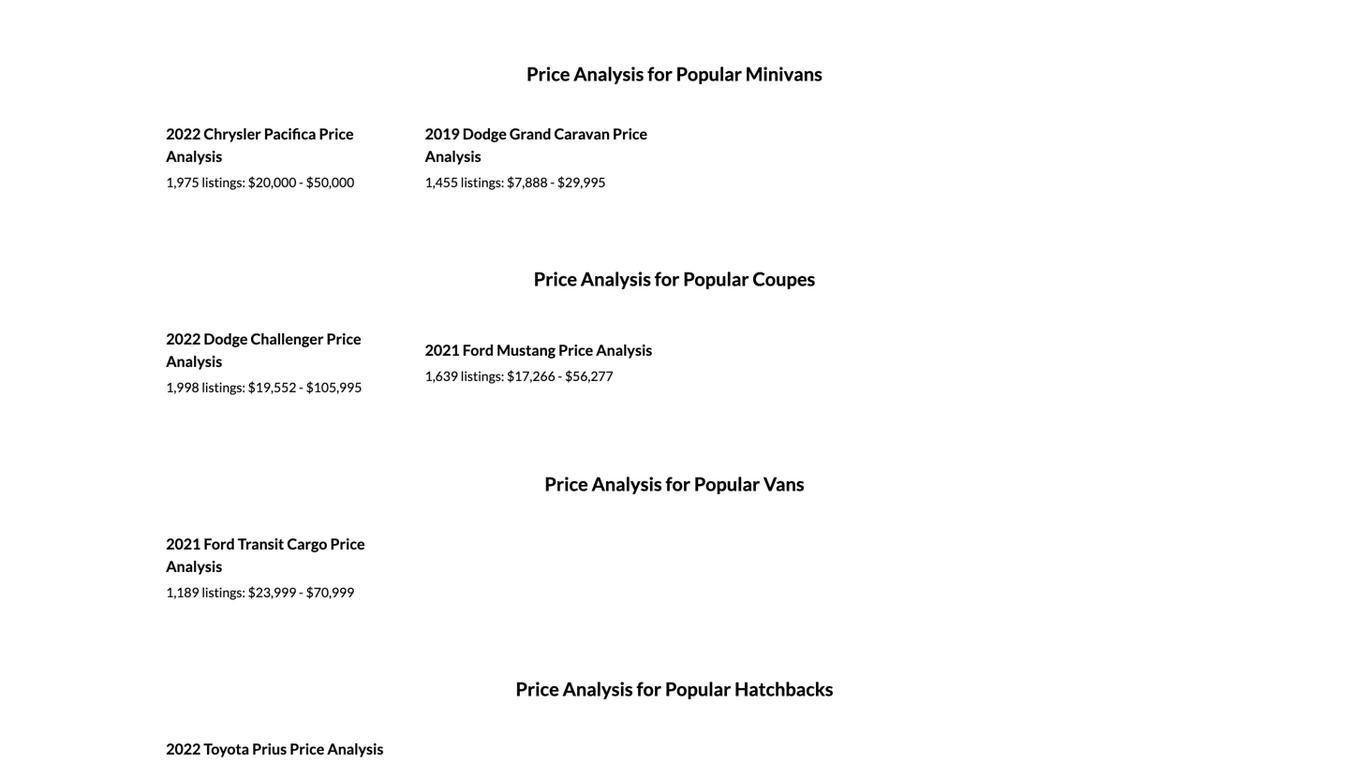 Task type: locate. For each thing, give the bounding box(es) containing it.
dodge for 2019
[[463, 125, 507, 143]]

listings: inside 2021 ford transit cargo price analysis 1,189 listings: $23,999 - $70,999
[[202, 585, 245, 601]]

- right $17,266
[[558, 368, 562, 384]]

listings: inside 2022 chrysler pacifica price analysis 1,975 listings: $20,000 - $50,000
[[202, 174, 245, 190]]

1 horizontal spatial dodge
[[463, 125, 507, 143]]

1 horizontal spatial ford
[[463, 341, 494, 360]]

- inside 2021 ford transit cargo price analysis 1,189 listings: $23,999 - $70,999
[[299, 585, 303, 601]]

$17,266
[[507, 368, 555, 384]]

2 tab list from the top
[[157, 233, 1193, 438]]

$50,000
[[306, 174, 354, 190]]

0 horizontal spatial ford
[[204, 535, 235, 553]]

$29,995
[[557, 174, 606, 190]]

- inside 2022 chrysler pacifica price analysis 1,975 listings: $20,000 - $50,000
[[299, 174, 303, 190]]

analysis up 1,189
[[166, 558, 222, 576]]

1,998
[[166, 380, 199, 396]]

dodge inside 2019 dodge grand caravan price analysis 1,455 listings: $7,888 - $29,995
[[463, 125, 507, 143]]

pacifica
[[264, 125, 316, 143]]

analysis inside 2022 dodge challenger price analysis 1,998 listings: $19,552 - $105,995
[[166, 353, 222, 371]]

2022 for 2022 chrysler pacifica price analysis
[[166, 125, 201, 143]]

analysis for 2022 toyota prius price analysis
[[327, 740, 384, 759]]

0 vertical spatial dodge
[[463, 125, 507, 143]]

analysis up 1,975
[[166, 147, 222, 166]]

2022 inside 2022 dodge challenger price analysis 1,998 listings: $19,552 - $105,995
[[166, 330, 201, 348]]

1 vertical spatial dodge
[[204, 330, 248, 348]]

2019 dodge grand caravan price analysis 1,455 listings: $7,888 - $29,995
[[425, 125, 648, 190]]

analysis inside 2022 chrysler pacifica price analysis 1,975 listings: $20,000 - $50,000
[[166, 147, 222, 166]]

2019 dodge grand caravan price analysis link
[[425, 125, 648, 166]]

price up $105,995 on the left
[[327, 330, 361, 348]]

2 vertical spatial 2022
[[166, 740, 201, 759]]

grand
[[510, 125, 551, 143]]

$20,000
[[248, 174, 296, 190]]

2022
[[166, 125, 201, 143], [166, 330, 201, 348], [166, 740, 201, 759]]

3 2022 from the top
[[166, 740, 201, 759]]

1 tab list from the top
[[157, 27, 1193, 233]]

1,455
[[425, 174, 458, 190]]

price right the pacifica
[[319, 125, 354, 143]]

- inside 2021 ford mustang price analysis 1,639 listings: $17,266 - $56,277
[[558, 368, 562, 384]]

listings:
[[202, 174, 245, 190], [461, 174, 504, 190], [461, 368, 504, 384], [202, 380, 245, 396], [202, 585, 245, 601]]

dodge right 2019
[[463, 125, 507, 143]]

- right $19,552
[[299, 380, 303, 396]]

- right $20,000
[[299, 174, 303, 190]]

ford inside 2021 ford mustang price analysis 1,639 listings: $17,266 - $56,277
[[463, 341, 494, 360]]

analysis up $56,277
[[596, 341, 652, 360]]

2021 ford transit cargo price analysis 1,189 listings: $23,999 - $70,999
[[166, 535, 365, 601]]

analysis up '1,998'
[[166, 353, 222, 371]]

ford left transit
[[204, 535, 235, 553]]

0 vertical spatial ford
[[463, 341, 494, 360]]

analysis right prius
[[327, 740, 384, 759]]

price right prius
[[290, 740, 324, 759]]

listings: for 2022 dodge challenger price analysis
[[202, 380, 245, 396]]

analysis inside 2021 ford transit cargo price analysis 1,189 listings: $23,999 - $70,999
[[166, 558, 222, 576]]

ford left the mustang
[[463, 341, 494, 360]]

listings: right '1,998'
[[202, 380, 245, 396]]

analysis for 2022 chrysler pacifica price analysis 1,975 listings: $20,000 - $50,000
[[166, 147, 222, 166]]

0 vertical spatial 2022
[[166, 125, 201, 143]]

- right $7,888
[[550, 174, 555, 190]]

$23,999
[[248, 585, 296, 601]]

listings: right 1,189
[[202, 585, 245, 601]]

2021 up 1,189
[[166, 535, 201, 553]]

1 2022 from the top
[[166, 125, 201, 143]]

analysis down 2019
[[425, 147, 481, 166]]

2022 dodge challenger price analysis link
[[166, 330, 361, 371]]

1 vertical spatial ford
[[204, 535, 235, 553]]

price
[[319, 125, 354, 143], [613, 125, 648, 143], [327, 330, 361, 348], [559, 341, 593, 360], [330, 535, 365, 553], [290, 740, 324, 759]]

listings: right 1,639
[[461, 368, 504, 384]]

dodge
[[463, 125, 507, 143], [204, 330, 248, 348]]

analysis inside 2021 ford mustang price analysis 1,639 listings: $17,266 - $56,277
[[596, 341, 652, 360]]

1 vertical spatial 2021
[[166, 535, 201, 553]]

dodge left challenger
[[204, 330, 248, 348]]

listings: inside 2021 ford mustang price analysis 1,639 listings: $17,266 - $56,277
[[461, 368, 504, 384]]

listings: inside 2022 dodge challenger price analysis 1,998 listings: $19,552 - $105,995
[[202, 380, 245, 396]]

2022 inside 2022 chrysler pacifica price analysis 1,975 listings: $20,000 - $50,000
[[166, 125, 201, 143]]

2021
[[425, 341, 460, 360], [166, 535, 201, 553]]

1 vertical spatial 2022
[[166, 330, 201, 348]]

price inside 2022 dodge challenger price analysis 1,998 listings: $19,552 - $105,995
[[327, 330, 361, 348]]

-
[[299, 174, 303, 190], [550, 174, 555, 190], [558, 368, 562, 384], [299, 380, 303, 396], [299, 585, 303, 601]]

2 2022 from the top
[[166, 330, 201, 348]]

price right cargo
[[330, 535, 365, 553]]

2022 up 1,975
[[166, 125, 201, 143]]

cargo
[[287, 535, 327, 553]]

ford inside 2021 ford transit cargo price analysis 1,189 listings: $23,999 - $70,999
[[204, 535, 235, 553]]

analysis for 2021 ford mustang price analysis 1,639 listings: $17,266 - $56,277
[[596, 341, 652, 360]]

price up $56,277
[[559, 341, 593, 360]]

challenger
[[251, 330, 324, 348]]

transit
[[238, 535, 284, 553]]

2022 up '1,998'
[[166, 330, 201, 348]]

price inside 2022 chrysler pacifica price analysis 1,975 listings: $20,000 - $50,000
[[319, 125, 354, 143]]

price right caravan
[[613, 125, 648, 143]]

2021 inside 2021 ford transit cargo price analysis 1,189 listings: $23,999 - $70,999
[[166, 535, 201, 553]]

ford
[[463, 341, 494, 360], [204, 535, 235, 553]]

price inside 2021 ford mustang price analysis 1,639 listings: $17,266 - $56,277
[[559, 341, 593, 360]]

2022 left "toyota"
[[166, 740, 201, 759]]

2022 toyota prius price analysis tab list
[[157, 643, 1193, 764]]

2021 ford transit cargo price analysis link
[[166, 535, 365, 576]]

2021 up 1,639
[[425, 341, 460, 360]]

0 horizontal spatial 2021
[[166, 535, 201, 553]]

- left $70,999
[[299, 585, 303, 601]]

2022 dodge challenger price analysis 1,998 listings: $19,552 - $105,995
[[166, 330, 362, 396]]

analysis
[[166, 147, 222, 166], [425, 147, 481, 166], [596, 341, 652, 360], [166, 353, 222, 371], [166, 558, 222, 576], [327, 740, 384, 759]]

2021 for 2021 ford mustang price analysis
[[425, 341, 460, 360]]

2021 for 2021 ford transit cargo price analysis
[[166, 535, 201, 553]]

2022 for 2022 dodge challenger price analysis
[[166, 330, 201, 348]]

tab list
[[157, 27, 1193, 233], [157, 233, 1193, 438]]

listings: right 1,975
[[202, 174, 245, 190]]

analysis inside 2019 dodge grand caravan price analysis 1,455 listings: $7,888 - $29,995
[[425, 147, 481, 166]]

2021 inside 2021 ford mustang price analysis 1,639 listings: $17,266 - $56,277
[[425, 341, 460, 360]]

0 horizontal spatial dodge
[[204, 330, 248, 348]]

0 vertical spatial 2021
[[425, 341, 460, 360]]

1,189
[[166, 585, 199, 601]]

- inside 2022 dodge challenger price analysis 1,998 listings: $19,552 - $105,995
[[299, 380, 303, 396]]

listings: right '1,455'
[[461, 174, 504, 190]]

dodge inside 2022 dodge challenger price analysis 1,998 listings: $19,552 - $105,995
[[204, 330, 248, 348]]

1 horizontal spatial 2021
[[425, 341, 460, 360]]

$7,888
[[507, 174, 548, 190]]

$19,552
[[248, 380, 296, 396]]

prius
[[252, 740, 287, 759]]

caravan
[[554, 125, 610, 143]]



Task type: vqa. For each thing, say whether or not it's contained in the screenshot.
Personalized
no



Task type: describe. For each thing, give the bounding box(es) containing it.
1,639
[[425, 368, 458, 384]]

listings: for 2022 chrysler pacifica price analysis
[[202, 174, 245, 190]]

$56,277
[[565, 368, 613, 384]]

toyota
[[204, 740, 249, 759]]

dodge for 2022
[[204, 330, 248, 348]]

price inside 2021 ford transit cargo price analysis 1,189 listings: $23,999 - $70,999
[[330, 535, 365, 553]]

analysis for 2022 dodge challenger price analysis 1,998 listings: $19,552 - $105,995
[[166, 353, 222, 371]]

2022 chrysler pacifica price analysis link
[[166, 125, 354, 166]]

$105,995
[[306, 380, 362, 396]]

2019
[[425, 125, 460, 143]]

chrysler
[[204, 125, 261, 143]]

2022 toyota prius price analysis link
[[166, 740, 384, 759]]

- for 2021 ford mustang price analysis
[[558, 368, 562, 384]]

tab list containing 2022 chrysler pacifica price analysis
[[157, 27, 1193, 233]]

- for 2022 chrysler pacifica price analysis
[[299, 174, 303, 190]]

price for 2022 toyota prius price analysis
[[290, 740, 324, 759]]

$70,999
[[306, 585, 354, 601]]

2021 ford mustang price analysis 1,639 listings: $17,266 - $56,277
[[425, 341, 652, 384]]

listings: inside 2019 dodge grand caravan price analysis 1,455 listings: $7,888 - $29,995
[[461, 174, 504, 190]]

- for 2022 dodge challenger price analysis
[[299, 380, 303, 396]]

- inside 2019 dodge grand caravan price analysis 1,455 listings: $7,888 - $29,995
[[550, 174, 555, 190]]

price for 2021 ford mustang price analysis 1,639 listings: $17,266 - $56,277
[[559, 341, 593, 360]]

price for 2022 dodge challenger price analysis 1,998 listings: $19,552 - $105,995
[[327, 330, 361, 348]]

1,975
[[166, 174, 199, 190]]

tab list containing 2022 dodge challenger price analysis
[[157, 233, 1193, 438]]

ford for transit
[[204, 535, 235, 553]]

2021 ford transit cargo price analysis tab list
[[157, 438, 1193, 643]]

mustang
[[497, 341, 556, 360]]

price for 2022 chrysler pacifica price analysis 1,975 listings: $20,000 - $50,000
[[319, 125, 354, 143]]

2021 ford mustang price analysis link
[[425, 341, 652, 360]]

2022 inside tab list
[[166, 740, 201, 759]]

2022 chrysler pacifica price analysis 1,975 listings: $20,000 - $50,000
[[166, 125, 354, 190]]

price inside 2019 dodge grand caravan price analysis 1,455 listings: $7,888 - $29,995
[[613, 125, 648, 143]]

2022 toyota prius price analysis
[[166, 740, 384, 759]]

listings: for 2021 ford mustang price analysis
[[461, 368, 504, 384]]

ford for mustang
[[463, 341, 494, 360]]



